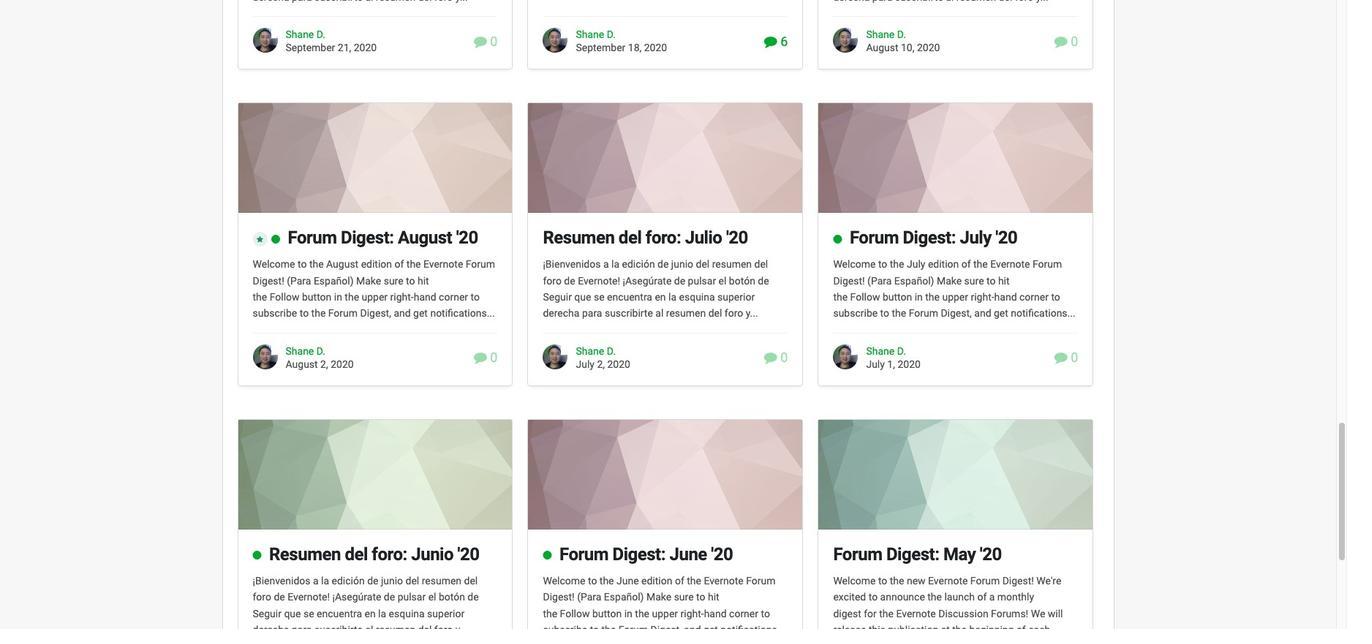 Task type: describe. For each thing, give the bounding box(es) containing it.
forum digest: july '20
[[850, 228, 1018, 248]]

comment image for august 10, 2020
[[1055, 35, 1068, 48]]

the follow button for forum digest: june '20
[[543, 608, 622, 619]]

digest: for august
[[341, 228, 394, 248]]

welcome to the june edition of the evernote forum digest! (para español)      make sure to hit the follow button in the upper right-hand corner to subscribe to the forum digest, and get notifications...
[[543, 575, 786, 629]]

discussion
[[939, 608, 989, 619]]

digest! for welcome to the august edition of the evernote forum digest! (para español)      make sure to hit the follow button in the upper right-hand corner to subscribe to the forum digest, and get notifications...
[[253, 275, 284, 287]]

july inside welcome to the july edition of the evernote forum digest! (para español)      make sure to hit the follow button in the upper right-hand corner to subscribe to the forum digest, and get notifications...
[[907, 258, 926, 270]]

digest: for june
[[613, 544, 666, 565]]

¡asegúrate for ¡bienvenidos a la edición de junio del resumen del foro de evernote!            ¡asegúrate de pulsar el botón de seguir que se encuentra en la esquina superior derecha para suscribirte al resumen del foro y...
[[623, 275, 672, 287]]

1,
[[888, 358, 895, 370]]

hit for forum digest: july '20
[[999, 275, 1010, 287]]

comment image for july 2, 2020
[[764, 351, 778, 365]]

0 for september 21, 2020
[[487, 33, 498, 49]]

get for forum digest: june '20
[[704, 624, 718, 629]]

que for ¡bienvenidos a la edición de junio del resumen del foro de evernote!      ¡asegúrate de pulsar el botón de seguir que se encuentra en la esquina superior derecha para suscribirte al resumen del foro y...
[[284, 608, 301, 619]]

español) for forum digest: july '20
[[895, 275, 935, 287]]

junio for ¡bienvenidos a la edición de junio del resumen del foro de evernote!      ¡asegúrate de pulsar el botón de seguir que se encuentra en la esquina superior derecha para suscribirte al resumen del foro y...
[[381, 575, 403, 587]]

0 link for july 1, 2020
[[1055, 350, 1079, 365]]

hit inside welcome to the august edition of the evernote forum digest! (para español)      make sure to hit the follow button in the upper right-hand corner to subscribe to the forum digest, and get notifications...
[[418, 275, 429, 287]]

(para inside welcome to the august edition of the evernote forum digest! (para español)      make sure to hit the follow button in the upper right-hand corner to subscribe to the forum digest, and get notifications...
[[287, 275, 311, 287]]

publication
[[888, 624, 939, 629]]

shane d. link for shane d. september 21, 2020
[[286, 29, 326, 40]]

shane d. september 18, 2020
[[576, 29, 667, 54]]

shane for shane d. august 10, 2020
[[867, 29, 895, 40]]

10,
[[901, 42, 915, 54]]

y... for ¡bienvenidos a la edición de junio del resumen del foro de evernote!            ¡asegúrate de pulsar el botón de seguir que se encuentra en la esquina superior derecha para suscribirte al resumen del foro y...
[[746, 308, 758, 319]]

d. for shane d. july 1, 2020
[[897, 345, 906, 357]]

digest! for welcome to the july edition of the evernote forum digest! (para español)      make sure to hit the follow button in the upper right-hand corner to subscribe to the forum digest, and get notifications...
[[834, 275, 865, 287]]

august inside welcome to the august edition of the evernote forum digest! (para español)      make sure to hit the follow button in the upper right-hand corner to subscribe to the forum digest, and get notifications...
[[326, 258, 359, 270]]

welcome to the new evernote forum digest!  we're excited to announce the launch of a monthly digest for the evernote discussion forums! we will release this publication at the beginning of each...
[[834, 575, 1063, 629]]

shane d. july 1, 2020
[[867, 345, 921, 370]]

shane for shane d. july 1, 2020
[[867, 345, 895, 357]]

¡bienvenidos for ¡bienvenidos a la edición de junio del resumen del foro de evernote!      ¡asegúrate de pulsar el botón de seguir que se encuentra en la esquina superior derecha para suscribirte al resumen del foro y...
[[253, 575, 311, 587]]

21,
[[338, 42, 351, 54]]

the follow button inside welcome to the august edition of the evernote forum digest! (para español)      make sure to hit the follow button in the upper right-hand corner to subscribe to the forum digest, and get notifications...
[[253, 291, 332, 303]]

may
[[944, 544, 976, 565]]

notifications... for forum digest: june '20
[[721, 624, 786, 629]]

make inside welcome to the august edition of the evernote forum digest! (para español)      make sure to hit the follow button in the upper right-hand corner to subscribe to the forum digest, and get notifications...
[[356, 275, 381, 287]]

shane d. august 2, 2020
[[286, 345, 354, 370]]

shane d. link for shane d. july 1, 2020
[[867, 345, 906, 357]]

seguir for ¡bienvenidos a la edición de junio del resumen del foro de evernote!      ¡asegúrate de pulsar el botón de seguir que se encuentra en la esquina superior derecha para suscribirte al resumen del foro y...
[[253, 608, 282, 619]]

6 link
[[764, 33, 788, 49]]

d. for shane d. september 18, 2020
[[607, 29, 616, 40]]

shane d. image for july 2, 2020
[[543, 344, 568, 369]]

shane d. image
[[543, 28, 568, 53]]

hand inside welcome to the august edition of the evernote forum digest! (para español)      make sure to hit the follow button in the upper right-hand corner to subscribe to the forum digest, and get notifications...
[[414, 291, 437, 303]]

esquina for ¡bienvenidos a la edición de junio del resumen del foro de evernote!      ¡asegúrate de pulsar el botón de seguir que se encuentra en la esquina superior derecha para suscribirte al resumen del foro y...
[[389, 608, 425, 619]]

digest, inside welcome to the august edition of the evernote forum digest! (para español)      make sure to hit the follow button in the upper right-hand corner to subscribe to the forum digest, and get notifications...
[[360, 308, 391, 319]]

seguir for ¡bienvenidos a la edición de junio del resumen del foro de evernote!            ¡asegúrate de pulsar el botón de seguir que se encuentra en la esquina superior derecha para suscribirte al resumen del foro y...
[[543, 291, 572, 303]]

forum inside welcome to the new evernote forum digest!  we're excited to announce the launch of a monthly digest for the evernote discussion forums! we will release this publication at the beginning of each...
[[971, 575, 1000, 587]]

evernote! for ¡bienvenidos a la edición de junio del resumen del foro de evernote!            ¡asegúrate de pulsar el botón de seguir que se encuentra en la esquina superior derecha para suscribirte al resumen del foro y...
[[578, 275, 620, 287]]

forum digest: august '20 link
[[288, 228, 478, 248]]

hit for forum digest: june '20
[[708, 591, 720, 603]]

welcome for welcome to the july edition of the evernote forum digest! (para español)      make sure to hit the follow button in the upper right-hand corner to subscribe to the forum digest, and get notifications...
[[834, 258, 876, 270]]

of for june
[[675, 575, 685, 587]]

digest! inside welcome to the new evernote forum digest!  we're excited to announce the launch of a monthly digest for the evernote discussion forums! we will release this publication at the beginning of each...
[[1003, 575, 1034, 587]]

and for forum digest: june '20
[[684, 624, 701, 629]]

monthly
[[998, 591, 1035, 603]]

el for ¡bienvenidos a la edición de junio del resumen del foro de evernote!      ¡asegúrate de pulsar el botón de seguir que se encuentra en la esquina superior derecha para suscribirte al resumen del foro y...
[[428, 591, 436, 603]]

subscribe for forum digest: july '20
[[834, 308, 878, 319]]

launch
[[945, 591, 975, 603]]

announce
[[881, 591, 925, 603]]

shane d. image for august 2, 2020
[[253, 344, 278, 369]]

'20 for forum digest: august '20
[[456, 228, 478, 248]]

release
[[834, 624, 867, 629]]

encuentra for ¡bienvenidos a la edición de junio del resumen del foro de evernote!            ¡asegúrate de pulsar el botón de seguir que se encuentra en la esquina superior derecha para suscribirte al resumen del foro y...
[[607, 291, 653, 303]]

welcome to the august edition of the evernote forum digest! (para español)      make sure to hit the follow button in the upper right-hand corner to subscribe to the forum digest, and get notifications...
[[253, 258, 495, 319]]

july for shane d. july 2, 2020
[[576, 358, 595, 370]]

digest: for july
[[903, 228, 956, 248]]

español) inside welcome to the august edition of the evernote forum digest! (para español)      make sure to hit the follow button in the upper right-hand corner to subscribe to the forum digest, and get notifications...
[[314, 275, 354, 287]]

0 vertical spatial june
[[670, 544, 707, 565]]

circle image for resumen del foro: junio '20
[[253, 550, 261, 561]]

corner for forum digest: july '20
[[1020, 291, 1049, 303]]

18,
[[628, 42, 642, 54]]

shane for shane d. september 18, 2020
[[576, 29, 605, 40]]

corner for forum digest: june '20
[[729, 608, 759, 619]]

¡bienvenidos a la edición de junio del resumen del foro de evernote!      ¡asegúrate de pulsar el botón de seguir que se encuentra en la esquina superior derecha para suscribirte al resumen del foro y...
[[253, 575, 479, 629]]

resumen del foro: junio '20
[[269, 544, 480, 565]]

subscribe inside welcome to the august edition of the evernote forum digest! (para español)      make sure to hit the follow button in the upper right-hand corner to subscribe to the forum digest, and get notifications...
[[253, 308, 297, 319]]

shane for shane d. july 2, 2020
[[576, 345, 605, 357]]

forums! we
[[991, 608, 1046, 619]]

'20 for forum digest: july '20
[[996, 228, 1018, 248]]

a for ¡bienvenidos a la edición de junio del resumen del foro de evernote!            ¡asegúrate de pulsar el botón de seguir que se encuentra en la esquina superior derecha para suscribirte al resumen del foro y...
[[604, 258, 609, 270]]

right- inside welcome to the august edition of the evernote forum digest! (para español)      make sure to hit the follow button in the upper right-hand corner to subscribe to the forum digest, and get notifications...
[[390, 291, 414, 303]]

edition inside welcome to the august edition of the evernote forum digest! (para español)      make sure to hit the follow button in the upper right-hand corner to subscribe to the forum digest, and get notifications...
[[361, 258, 392, 270]]

forum digest: june '20 link
[[560, 544, 733, 565]]

foro: for julio
[[646, 228, 681, 248]]

0 for august 10, 2020
[[1068, 33, 1079, 49]]

shane d. image for july 1, 2020
[[834, 344, 859, 369]]

0 link for september 21, 2020
[[474, 33, 498, 49]]

evernote inside welcome to the new evernote forum digest!  we're excited to announce the launch of a monthly digest for the evernote discussion forums! we will release this publication at the beginning of each...
[[897, 608, 936, 619]]

shane d. image for august 10, 2020
[[834, 28, 859, 53]]

evernote! for ¡bienvenidos a la edición de junio del resumen del foro de evernote!      ¡asegúrate de pulsar el botón de seguir que se encuentra en la esquina superior derecha para suscribirte al resumen del foro y...
[[288, 591, 330, 603]]

'20 for forum digest: may '20
[[980, 544, 1002, 565]]

the follow button for forum digest: july '20
[[834, 291, 913, 303]]

this
[[869, 624, 886, 629]]

junio
[[411, 544, 454, 565]]

shane for shane d. august 2, 2020
[[286, 345, 314, 357]]

derecha for ¡bienvenidos a la edición de junio del resumen del foro de evernote!            ¡asegúrate de pulsar el botón de seguir que se encuentra en la esquina superior derecha para suscribirte al resumen del foro y...
[[543, 308, 580, 319]]

0 link for august 2, 2020
[[474, 350, 498, 365]]

star image
[[257, 236, 263, 243]]

y... for ¡bienvenidos a la edición de junio del resumen del foro de evernote!      ¡asegúrate de pulsar el botón de seguir que se encuentra en la esquina superior derecha para suscribirte al resumen del foro y...
[[456, 624, 468, 629]]

foro: for junio
[[372, 544, 407, 565]]

notifications... inside welcome to the august edition of the evernote forum digest! (para español)      make sure to hit the follow button in the upper right-hand corner to subscribe to the forum digest, and get notifications...
[[430, 308, 495, 319]]

español) for forum digest: june '20
[[604, 591, 644, 603]]

forum digest: august '20
[[288, 228, 478, 248]]

will
[[1048, 608, 1063, 619]]

welcome for welcome to the august edition of the evernote forum digest! (para español)      make sure to hit the follow button in the upper right-hand corner to subscribe to the forum digest, and get notifications...
[[253, 258, 295, 270]]

get for forum digest: july '20
[[994, 308, 1009, 319]]

2, for july
[[597, 358, 605, 370]]

in for forum digest: june '20
[[625, 608, 633, 619]]

welcome for welcome to the june edition of the evernote forum digest! (para español)      make sure to hit the follow button in the upper right-hand corner to subscribe to the forum digest, and get notifications...
[[543, 575, 586, 587]]

july for shane d. july 1, 2020
[[867, 358, 885, 370]]

comment image for september 18, 2020
[[764, 35, 778, 48]]

corner inside welcome to the august edition of the evernote forum digest! (para español)      make sure to hit the follow button in the upper right-hand corner to subscribe to the forum digest, and get notifications...
[[439, 291, 468, 303]]

para for ¡bienvenidos a la edición de junio del resumen del foro de evernote!            ¡asegúrate de pulsar el botón de seguir que se encuentra en la esquina superior derecha para suscribirte al resumen del foro y...
[[582, 308, 602, 319]]

welcome for welcome to the new evernote forum digest!  we're excited to announce the launch of a monthly digest for the evernote discussion forums! we will release this publication at the beginning of each...
[[834, 575, 876, 587]]

edition for forum digest: july '20
[[928, 258, 959, 270]]

shane d. july 2, 2020
[[576, 345, 631, 370]]

right- for forum digest: june '20
[[681, 608, 704, 619]]

welcome to the july edition of the evernote forum digest! (para español)      make sure to hit the follow button in the upper right-hand corner to subscribe to the forum digest, and get notifications...
[[834, 258, 1076, 319]]

evernote for welcome to the june edition of the evernote forum digest! (para español)      make sure to hit the follow button in the upper right-hand corner to subscribe to the forum digest, and get notifications...
[[704, 575, 744, 587]]

digest! for welcome to the june edition of the evernote forum digest! (para español)      make sure to hit the follow button in the upper right-hand corner to subscribe to the forum digest, and get notifications...
[[543, 591, 575, 603]]

upper for forum digest: june '20
[[652, 608, 678, 619]]

hand for forum digest: july '20
[[995, 291, 1017, 303]]

¡bienvenidos a la edición de junio del resumen del foro de evernote!            ¡asegúrate de pulsar el botón de seguir que se encuentra en la esquina superior derecha para suscribirte al resumen del foro y...
[[543, 258, 769, 319]]

shane d. september 21, 2020
[[286, 29, 377, 54]]

edition for forum digest: june '20
[[642, 575, 673, 587]]

sure inside welcome to the august edition of the evernote forum digest! (para español)      make sure to hit the follow button in the upper right-hand corner to subscribe to the forum digest, and get notifications...
[[384, 275, 404, 287]]



Task type: locate. For each thing, give the bounding box(es) containing it.
el down julio
[[719, 275, 727, 287]]

right- inside welcome to the july edition of the evernote forum digest! (para español)      make sure to hit the follow button in the upper right-hand corner to subscribe to the forum digest, and get notifications...
[[971, 291, 995, 303]]

evernote inside welcome to the august edition of the evernote forum digest! (para español)      make sure to hit the follow button in the upper right-hand corner to subscribe to the forum digest, and get notifications...
[[424, 258, 463, 270]]

2 horizontal spatial a
[[990, 591, 995, 603]]

(para inside welcome to the july edition of the evernote forum digest! (para español)      make sure to hit the follow button in the upper right-hand corner to subscribe to the forum digest, and get notifications...
[[868, 275, 892, 287]]

make
[[356, 275, 381, 287], [937, 275, 962, 287], [647, 591, 672, 603]]

the follow button inside welcome to the june edition of the evernote forum digest! (para español)      make sure to hit the follow button in the upper right-hand corner to subscribe to the forum digest, and get notifications...
[[543, 608, 622, 619]]

1 horizontal spatial al
[[656, 308, 664, 319]]

en inside ¡bienvenidos a la edición de junio del resumen del foro de evernote!      ¡asegúrate de pulsar el botón de seguir que se encuentra en la esquina superior derecha para suscribirte al resumen del foro y...
[[365, 608, 376, 619]]

welcome inside welcome to the june edition of the evernote forum digest! (para español)      make sure to hit the follow button in the upper right-hand corner to subscribe to the forum digest, and get notifications...
[[543, 575, 586, 587]]

en for ¡bienvenidos a la edición de junio del resumen del foro de evernote!            ¡asegúrate de pulsar el botón de seguir que se encuentra en la esquina superior derecha para suscribirte al resumen del foro y...
[[655, 291, 666, 303]]

shane inside shane d. august 2, 2020
[[286, 345, 314, 357]]

al
[[656, 308, 664, 319], [365, 624, 373, 629]]

se
[[594, 291, 605, 303], [304, 608, 314, 619]]

0 horizontal spatial circle image
[[253, 550, 261, 561]]

2020
[[354, 42, 377, 54], [644, 42, 667, 54], [917, 42, 940, 54], [331, 358, 354, 370], [608, 358, 631, 370], [898, 358, 921, 370]]

encuentra inside ¡bienvenidos a la edición de junio del resumen del foro de evernote!            ¡asegúrate de pulsar el botón de seguir que se encuentra en la esquina superior derecha para suscribirte al resumen del foro y...
[[607, 291, 653, 303]]

shane d. image for september 21, 2020
[[253, 28, 278, 53]]

1 horizontal spatial se
[[594, 291, 605, 303]]

digest, for forum digest: june '20
[[651, 624, 682, 629]]

1 horizontal spatial para
[[582, 308, 602, 319]]

(para
[[287, 275, 311, 287], [868, 275, 892, 287], [577, 591, 602, 603]]

suscribirte for ¡bienvenidos a la edición de junio del resumen del foro de evernote!            ¡asegúrate de pulsar el botón de seguir que se encuentra en la esquina superior derecha para suscribirte al resumen del foro y...
[[605, 308, 653, 319]]

2 september from the left
[[576, 42, 626, 54]]

junio down resumen del foro: junio '20 link
[[381, 575, 403, 587]]

1 vertical spatial suscribirte
[[315, 624, 363, 629]]

july for forum digest: july '20
[[960, 228, 992, 248]]

el down junio
[[428, 591, 436, 603]]

digest! inside welcome to the june edition of the evernote forum digest! (para español)      make sure to hit the follow button in the upper right-hand corner to subscribe to the forum digest, and get notifications...
[[543, 591, 575, 603]]

1 horizontal spatial pulsar
[[688, 275, 716, 287]]

at
[[941, 624, 950, 629]]

1 horizontal spatial botón
[[729, 275, 756, 287]]

2020 for july 2, 2020
[[608, 358, 631, 370]]

september inside shane d. september 18, 2020
[[576, 42, 626, 54]]

'20 for forum digest: june '20
[[711, 544, 733, 565]]

del
[[619, 228, 642, 248], [696, 258, 710, 270], [755, 258, 768, 270], [709, 308, 722, 319], [345, 544, 368, 565], [406, 575, 419, 587], [464, 575, 478, 587], [418, 624, 432, 629]]

0 horizontal spatial right-
[[390, 291, 414, 303]]

encuentra down resumen del foro: junio '20 at the bottom left of page
[[317, 608, 362, 619]]

2, for august
[[321, 358, 328, 370]]

derecha for ¡bienvenidos a la edición de junio del resumen del foro de evernote!      ¡asegúrate de pulsar el botón de seguir que se encuentra en la esquina superior derecha para suscribirte al resumen del foro y...
[[253, 624, 289, 629]]

2 horizontal spatial (para
[[868, 275, 892, 287]]

0 horizontal spatial superior
[[427, 608, 465, 619]]

para
[[582, 308, 602, 319], [292, 624, 312, 629]]

resumen for resumen del foro: julio '20
[[543, 228, 615, 248]]

of down forum digest: august '20 link
[[395, 258, 404, 270]]

a for ¡bienvenidos a la edición de junio del resumen del foro de evernote!      ¡asegúrate de pulsar el botón de seguir que se encuentra en la esquina superior derecha para suscribirte al resumen del foro y...
[[313, 575, 319, 587]]

1 horizontal spatial a
[[604, 258, 609, 270]]

0 horizontal spatial corner
[[439, 291, 468, 303]]

and inside welcome to the july edition of the evernote forum digest! (para español)      make sure to hit the follow button in the upper right-hand corner to subscribe to the forum digest, and get notifications...
[[975, 308, 992, 319]]

september
[[286, 42, 335, 54], [576, 42, 626, 54]]

2020 for july 1, 2020
[[898, 358, 921, 370]]

june up welcome to the june edition of the evernote forum digest! (para español)      make sure to hit the follow button in the upper right-hand corner to subscribe to the forum digest, and get notifications...
[[670, 544, 707, 565]]

shane inside shane d. july 2, 2020
[[576, 345, 605, 357]]

que for ¡bienvenidos a la edición de junio del resumen del foro de evernote!            ¡asegúrate de pulsar el botón de seguir que se encuentra en la esquina superior derecha para suscribirte al resumen del foro y...
[[575, 291, 591, 303]]

0 vertical spatial se
[[594, 291, 605, 303]]

2, inside shane d. august 2, 2020
[[321, 358, 328, 370]]

welcome
[[253, 258, 295, 270], [834, 258, 876, 270], [543, 575, 586, 587], [834, 575, 876, 587]]

resumen for resumen del foro: junio '20
[[269, 544, 341, 565]]

(para inside welcome to the june edition of the evernote forum digest! (para español)      make sure to hit the follow button in the upper right-hand corner to subscribe to the forum digest, and get notifications...
[[577, 591, 602, 603]]

superior down junio
[[427, 608, 465, 619]]

upper inside welcome to the august edition of the evernote forum digest! (para español)      make sure to hit the follow button in the upper right-hand corner to subscribe to the forum digest, and get notifications...
[[362, 291, 388, 303]]

edición down the resumen del foro: julio '20
[[622, 258, 655, 270]]

2 2, from the left
[[597, 358, 605, 370]]

a
[[604, 258, 609, 270], [313, 575, 319, 587], [990, 591, 995, 603]]

al for ¡bienvenidos a la edición de junio del resumen del foro de evernote!            ¡asegúrate de pulsar el botón de seguir que se encuentra en la esquina superior derecha para suscribirte al resumen del foro y...
[[656, 308, 664, 319]]

0 for july 2, 2020
[[778, 350, 788, 365]]

0 horizontal spatial the follow button
[[253, 291, 332, 303]]

español)
[[314, 275, 354, 287], [895, 275, 935, 287], [604, 591, 644, 603]]

y... inside ¡bienvenidos a la edición de junio del resumen del foro de evernote!            ¡asegúrate de pulsar el botón de seguir que se encuentra en la esquina superior derecha para suscribirte al resumen del foro y...
[[746, 308, 758, 319]]

hit inside welcome to the july edition of the evernote forum digest! (para español)      make sure to hit the follow button in the upper right-hand corner to subscribe to the forum digest, and get notifications...
[[999, 275, 1010, 287]]

and
[[394, 308, 411, 319], [975, 308, 992, 319], [684, 624, 701, 629]]

¡bienvenidos for ¡bienvenidos a la edición de junio del resumen del foro de evernote!            ¡asegúrate de pulsar el botón de seguir que se encuentra en la esquina superior derecha para suscribirte al resumen del foro y...
[[543, 258, 601, 270]]

make inside welcome to the july edition of the evernote forum digest! (para español)      make sure to hit the follow button in the upper right-hand corner to subscribe to the forum digest, and get notifications...
[[937, 275, 962, 287]]

¡bienvenidos
[[543, 258, 601, 270], [253, 575, 311, 587]]

1 vertical spatial comment image
[[1055, 351, 1068, 365]]

d. inside shane d. july 2, 2020
[[607, 345, 616, 357]]

0 horizontal spatial junio
[[381, 575, 403, 587]]

0 horizontal spatial edición
[[332, 575, 365, 587]]

0 vertical spatial foro:
[[646, 228, 681, 248]]

0 horizontal spatial evernote!
[[288, 591, 330, 603]]

1 horizontal spatial sure
[[674, 591, 694, 603]]

0 horizontal spatial botón
[[439, 591, 465, 603]]

sure inside welcome to the june edition of the evernote forum digest! (para español)      make sure to hit the follow button in the upper right-hand corner to subscribe to the forum digest, and get notifications...
[[674, 591, 694, 603]]

digest, for forum digest: july '20
[[941, 308, 972, 319]]

august for shane d. august 2, 2020
[[286, 358, 318, 370]]

september left 18, on the top of the page
[[576, 42, 626, 54]]

0 horizontal spatial se
[[304, 608, 314, 619]]

al inside ¡bienvenidos a la edición de junio del resumen del foro de evernote!            ¡asegúrate de pulsar el botón de seguir que se encuentra en la esquina superior derecha para suscribirte al resumen del foro y...
[[656, 308, 664, 319]]

2 horizontal spatial circle image
[[834, 234, 842, 244]]

evernote inside welcome to the june edition of the evernote forum digest! (para español)      make sure to hit the follow button in the upper right-hand corner to subscribe to the forum digest, and get notifications...
[[704, 575, 744, 587]]

digest: up welcome to the july edition of the evernote forum digest! (para español)      make sure to hit the follow button in the upper right-hand corner to subscribe to the forum digest, and get notifications...
[[903, 228, 956, 248]]

0 horizontal spatial upper
[[362, 291, 388, 303]]

edición down resumen del foro: junio '20 at the bottom left of page
[[332, 575, 365, 587]]

d.
[[317, 29, 326, 40], [607, 29, 616, 40], [897, 29, 906, 40], [317, 345, 326, 357], [607, 345, 616, 357], [897, 345, 906, 357]]

hit
[[418, 275, 429, 287], [999, 275, 1010, 287], [708, 591, 720, 603]]

pulsar inside ¡bienvenidos a la edición de junio del resumen del foro de evernote!            ¡asegúrate de pulsar el botón de seguir que se encuentra en la esquina superior derecha para suscribirte al resumen del foro y...
[[688, 275, 716, 287]]

2020 for august 10, 2020
[[917, 42, 940, 54]]

pulsar down junio
[[398, 591, 426, 603]]

en down the resumen del foro: julio '20
[[655, 291, 666, 303]]

resumen del foro: julio '20 link
[[543, 228, 748, 248]]

1 horizontal spatial edition
[[642, 575, 673, 587]]

2 horizontal spatial subscribe
[[834, 308, 878, 319]]

make inside welcome to the june edition of the evernote forum digest! (para español)      make sure to hit the follow button in the upper right-hand corner to subscribe to the forum digest, and get notifications...
[[647, 591, 672, 603]]

encuentra inside ¡bienvenidos a la edición de junio del resumen del foro de evernote!      ¡asegúrate de pulsar el botón de seguir que se encuentra en la esquina superior derecha para suscribirte al resumen del foro y...
[[317, 608, 362, 619]]

que
[[575, 291, 591, 303], [284, 608, 301, 619]]

0 vertical spatial para
[[582, 308, 602, 319]]

1 vertical spatial foro:
[[372, 544, 407, 565]]

evernote! inside ¡bienvenidos a la edición de junio del resumen del foro de evernote!      ¡asegúrate de pulsar el botón de seguir que se encuentra en la esquina superior derecha para suscribirte al resumen del foro y...
[[288, 591, 330, 603]]

comment image inside 6 'link'
[[764, 35, 778, 48]]

corner inside welcome to the june edition of the evernote forum digest! (para español)      make sure to hit the follow button in the upper right-hand corner to subscribe to the forum digest, and get notifications...
[[729, 608, 759, 619]]

botón
[[729, 275, 756, 287], [439, 591, 465, 603]]

a down the resumen del foro: julio '20
[[604, 258, 609, 270]]

1 horizontal spatial september
[[576, 42, 626, 54]]

0 horizontal spatial (para
[[287, 275, 311, 287]]

digest,
[[360, 308, 391, 319], [941, 308, 972, 319], [651, 624, 682, 629]]

a down resumen del foro: junio '20 at the bottom left of page
[[313, 575, 319, 587]]

0 horizontal spatial español)
[[314, 275, 354, 287]]

la
[[612, 258, 620, 270], [669, 291, 677, 303], [321, 575, 329, 587], [378, 608, 386, 619]]

digest: up welcome to the june edition of the evernote forum digest! (para español)      make sure to hit the follow button in the upper right-hand corner to subscribe to the forum digest, and get notifications...
[[613, 544, 666, 565]]

1 vertical spatial june
[[617, 575, 639, 587]]

1 horizontal spatial get
[[704, 624, 718, 629]]

esquina inside ¡bienvenidos a la edición de junio del resumen del foro de evernote!      ¡asegúrate de pulsar el botón de seguir que se encuentra en la esquina superior derecha para suscribirte al resumen del foro y...
[[389, 608, 425, 619]]

0 horizontal spatial suscribirte
[[315, 624, 363, 629]]

of down forums! we
[[1017, 624, 1026, 629]]

¡asegúrate for ¡bienvenidos a la edición de junio del resumen del foro de evernote!      ¡asegúrate de pulsar el botón de seguir que se encuentra en la esquina superior derecha para suscribirte al resumen del foro y...
[[333, 591, 381, 603]]

(para for forum digest: june '20
[[577, 591, 602, 603]]

encuentra
[[607, 291, 653, 303], [317, 608, 362, 619]]

make down forum digest: july '20 link
[[937, 275, 962, 287]]

shane d. image left the shane d. august 10, 2020
[[834, 28, 859, 53]]

shane d. image left 1,
[[834, 344, 859, 369]]

2020 inside shane d. july 2, 2020
[[608, 358, 631, 370]]

se for ¡bienvenidos a la edición de junio del resumen del foro de evernote!      ¡asegúrate de pulsar el botón de seguir que se encuentra en la esquina superior derecha para suscribirte al resumen del foro y...
[[304, 608, 314, 619]]

d. inside shane d. september 18, 2020
[[607, 29, 616, 40]]

august
[[867, 42, 899, 54], [398, 228, 452, 248], [326, 258, 359, 270], [286, 358, 318, 370]]

1 vertical spatial pulsar
[[398, 591, 426, 603]]

0 horizontal spatial edition
[[361, 258, 392, 270]]

sure
[[384, 275, 404, 287], [965, 275, 984, 287], [674, 591, 694, 603]]

superior inside ¡bienvenidos a la edición de junio del resumen del foro de evernote!      ¡asegúrate de pulsar el botón de seguir que se encuentra en la esquina superior derecha para suscribirte al resumen del foro y...
[[427, 608, 465, 619]]

digest: up the new evernote
[[887, 544, 940, 565]]

resumen del foro: junio '20 link
[[269, 544, 480, 565]]

shane inside shane d. september 18, 2020
[[576, 29, 605, 40]]

shane d. link for shane d. september 18, 2020
[[576, 29, 616, 40]]

1 horizontal spatial que
[[575, 291, 591, 303]]

subscribe inside welcome to the june edition of the evernote forum digest! (para español)      make sure to hit the follow button in the upper right-hand corner to subscribe to the forum digest, and get notifications...
[[543, 624, 588, 629]]

1 horizontal spatial comment image
[[1055, 351, 1068, 365]]

superior for ¡bienvenidos a la edición de junio del resumen del foro de evernote!            ¡asegúrate de pulsar el botón de seguir que se encuentra en la esquina superior derecha para suscribirte al resumen del foro y...
[[718, 291, 755, 303]]

¡bienvenidos inside ¡bienvenidos a la edición de junio del resumen del foro de evernote!            ¡asegúrate de pulsar el botón de seguir que se encuentra en la esquina superior derecha para suscribirte al resumen del foro y...
[[543, 258, 601, 270]]

0 vertical spatial comment image
[[474, 35, 487, 48]]

0 link for august 10, 2020
[[1055, 33, 1079, 49]]

encuentra for ¡bienvenidos a la edición de junio del resumen del foro de evernote!      ¡asegúrate de pulsar el botón de seguir que se encuentra en la esquina superior derecha para suscribirte al resumen del foro y...
[[317, 608, 362, 619]]

in down forum digest: july '20 link
[[915, 291, 923, 303]]

edition down forum digest: july '20 link
[[928, 258, 959, 270]]

1 vertical spatial edición
[[332, 575, 365, 587]]

sure down forum digest: june '20 at bottom
[[674, 591, 694, 603]]

español) down forum digest: august '20 link
[[314, 275, 354, 287]]

digest: for may
[[887, 544, 940, 565]]

1 horizontal spatial ¡asegúrate
[[623, 275, 672, 287]]

botón for ¡bienvenidos a la edición de junio del resumen del foro de evernote!      ¡asegúrate de pulsar el botón de seguir que se encuentra en la esquina superior derecha para suscribirte al resumen del foro y...
[[439, 591, 465, 603]]

español) down forum digest: june '20 at bottom
[[604, 591, 644, 603]]

evernote! inside ¡bienvenidos a la edición de junio del resumen del foro de evernote!            ¡asegúrate de pulsar el botón de seguir que se encuentra en la esquina superior derecha para suscribirte al resumen del foro y...
[[578, 275, 620, 287]]

evernote for welcome to the august edition of the evernote forum digest! (para español)      make sure to hit the follow button in the upper right-hand corner to subscribe to the forum digest, and get notifications...
[[424, 258, 463, 270]]

1 horizontal spatial subscribe
[[543, 624, 588, 629]]

1 2, from the left
[[321, 358, 328, 370]]

subscribe
[[253, 308, 297, 319], [834, 308, 878, 319], [543, 624, 588, 629]]

foro
[[543, 275, 562, 287], [725, 308, 744, 319], [253, 591, 271, 603], [434, 624, 453, 629]]

0 horizontal spatial in
[[334, 291, 342, 303]]

2,
[[321, 358, 328, 370], [597, 358, 605, 370]]

shane d. august 10, 2020
[[867, 29, 940, 54]]

1 horizontal spatial hand
[[704, 608, 727, 619]]

d. for shane d. august 10, 2020
[[897, 29, 906, 40]]

2 horizontal spatial corner
[[1020, 291, 1049, 303]]

pulsar inside ¡bienvenidos a la edición de junio del resumen del foro de evernote!      ¡asegúrate de pulsar el botón de seguir que se encuentra en la esquina superior derecha para suscribirte al resumen del foro y...
[[398, 591, 426, 603]]

¡asegúrate
[[623, 275, 672, 287], [333, 591, 381, 603]]

suscribirte inside ¡bienvenidos a la edición de junio del resumen del foro de evernote!      ¡asegúrate de pulsar el botón de seguir que se encuentra en la esquina superior derecha para suscribirte al resumen del foro y...
[[315, 624, 363, 629]]

edición
[[622, 258, 655, 270], [332, 575, 365, 587]]

seguir
[[543, 291, 572, 303], [253, 608, 282, 619]]

june inside welcome to the june edition of the evernote forum digest! (para español)      make sure to hit the follow button in the upper right-hand corner to subscribe to the forum digest, and get notifications...
[[617, 575, 639, 587]]

2 horizontal spatial and
[[975, 308, 992, 319]]

el inside ¡bienvenidos a la edición de junio del resumen del foro de evernote!      ¡asegúrate de pulsar el botón de seguir que se encuentra en la esquina superior derecha para suscribirte al resumen del foro y...
[[428, 591, 436, 603]]

0 vertical spatial y...
[[746, 308, 758, 319]]

sure for forum digest: june '20
[[674, 591, 694, 603]]

new evernote
[[907, 575, 968, 587]]

0 vertical spatial el
[[719, 275, 727, 287]]

and inside welcome to the june edition of the evernote forum digest! (para español)      make sure to hit the follow button in the upper right-hand corner to subscribe to the forum digest, and get notifications...
[[684, 624, 701, 629]]

el inside ¡bienvenidos a la edición de junio del resumen del foro de evernote!            ¡asegúrate de pulsar el botón de seguir que se encuentra en la esquina superior derecha para suscribirte al resumen del foro y...
[[719, 275, 727, 287]]

0 vertical spatial edición
[[622, 258, 655, 270]]

edition down forum digest: august '20 link
[[361, 258, 392, 270]]

junio inside ¡bienvenidos a la edición de junio del resumen del foro de evernote!      ¡asegúrate de pulsar el botón de seguir que se encuentra en la esquina superior derecha para suscribirte al resumen del foro y...
[[381, 575, 403, 587]]

right- for forum digest: july '20
[[971, 291, 995, 303]]

august for shane d. august 10, 2020
[[867, 42, 899, 54]]

make for forum digest: june '20
[[647, 591, 672, 603]]

1 horizontal spatial esquina
[[679, 291, 715, 303]]

se inside ¡bienvenidos a la edición de junio del resumen del foro de evernote!      ¡asegúrate de pulsar el botón de seguir que se encuentra en la esquina superior derecha para suscribirte al resumen del foro y...
[[304, 608, 314, 619]]

superior inside ¡bienvenidos a la edición de junio del resumen del foro de evernote!            ¡asegúrate de pulsar el botón de seguir que se encuentra en la esquina superior derecha para suscribirte al resumen del foro y...
[[718, 291, 755, 303]]

september for 0
[[286, 42, 335, 54]]

make for forum digest: july '20
[[937, 275, 962, 287]]

beginning
[[970, 624, 1014, 629]]

2 horizontal spatial in
[[915, 291, 923, 303]]

1 horizontal spatial el
[[719, 275, 727, 287]]

shane d. image left shane d. september 21, 2020
[[253, 28, 278, 53]]

hand
[[414, 291, 437, 303], [995, 291, 1017, 303], [704, 608, 727, 619]]

comment image
[[474, 35, 487, 48], [1055, 351, 1068, 365]]

d. inside the shane d. august 10, 2020
[[897, 29, 906, 40]]

shane for shane d. september 21, 2020
[[286, 29, 314, 40]]

shane d. image left shane d. august 2, 2020
[[253, 344, 278, 369]]

and inside welcome to the august edition of the evernote forum digest! (para español)      make sure to hit the follow button in the upper right-hand corner to subscribe to the forum digest, and get notifications...
[[394, 308, 411, 319]]

notifications... for forum digest: july '20
[[1011, 308, 1076, 319]]

edition inside welcome to the july edition of the evernote forum digest! (para español)      make sure to hit the follow button in the upper right-hand corner to subscribe to the forum digest, and get notifications...
[[928, 258, 959, 270]]

get inside welcome to the august edition of the evernote forum digest! (para español)      make sure to hit the follow button in the upper right-hand corner to subscribe to the forum digest, and get notifications...
[[413, 308, 428, 319]]

forum digest: july '20 link
[[850, 228, 1018, 248]]

derecha inside ¡bienvenidos a la edición de junio del resumen del foro de evernote!            ¡asegúrate de pulsar el botón de seguir que se encuentra en la esquina superior derecha para suscribirte al resumen del foro y...
[[543, 308, 580, 319]]

in up shane d. august 2, 2020
[[334, 291, 342, 303]]

of right launch
[[978, 591, 987, 603]]

get inside welcome to the june edition of the evernote forum digest! (para español)      make sure to hit the follow button in the upper right-hand corner to subscribe to the forum digest, and get notifications...
[[704, 624, 718, 629]]

of
[[395, 258, 404, 270], [962, 258, 971, 270], [675, 575, 685, 587], [978, 591, 987, 603], [1017, 624, 1026, 629]]

pulsar
[[688, 275, 716, 287], [398, 591, 426, 603]]

evernote inside welcome to the july edition of the evernote forum digest! (para español)      make sure to hit the follow button in the upper right-hand corner to subscribe to the forum digest, and get notifications...
[[991, 258, 1031, 270]]

2 horizontal spatial edition
[[928, 258, 959, 270]]

of down forum digest: july '20 link
[[962, 258, 971, 270]]

0 horizontal spatial al
[[365, 624, 373, 629]]

upper inside welcome to the june edition of the evernote forum digest! (para español)      make sure to hit the follow button in the upper right-hand corner to subscribe to the forum digest, and get notifications...
[[652, 608, 678, 619]]

in down forum digest: june '20 at bottom
[[625, 608, 633, 619]]

1 vertical spatial ¡asegúrate
[[333, 591, 381, 603]]

shane d. link for shane d. august 2, 2020
[[286, 345, 326, 357]]

forum digest: may '20
[[834, 544, 1002, 565]]

2020 inside shane d. september 21, 2020
[[354, 42, 377, 54]]

2020 for august 2, 2020
[[331, 358, 354, 370]]

esquina
[[679, 291, 715, 303], [389, 608, 425, 619]]

foro: left junio
[[372, 544, 407, 565]]

1 vertical spatial se
[[304, 608, 314, 619]]

july inside shane d. july 1, 2020
[[867, 358, 885, 370]]

notifications... inside welcome to the july edition of the evernote forum digest! (para español)      make sure to hit the follow button in the upper right-hand corner to subscribe to the forum digest, and get notifications...
[[1011, 308, 1076, 319]]

0 vertical spatial seguir
[[543, 291, 572, 303]]

1 horizontal spatial ¡bienvenidos
[[543, 258, 601, 270]]

2 horizontal spatial hit
[[999, 275, 1010, 287]]

resumen del foro: julio '20
[[543, 228, 748, 248]]

evernote for welcome to the july edition of the evernote forum digest! (para español)      make sure to hit the follow button in the upper right-hand corner to subscribe to the forum digest, and get notifications...
[[991, 258, 1031, 270]]

right- inside welcome to the june edition of the evernote forum digest! (para español)      make sure to hit the follow button in the upper right-hand corner to subscribe to the forum digest, and get notifications...
[[681, 608, 704, 619]]

0 horizontal spatial hand
[[414, 291, 437, 303]]

foro:
[[646, 228, 681, 248], [372, 544, 407, 565]]

hit inside welcome to the june edition of the evernote forum digest! (para español)      make sure to hit the follow button in the upper right-hand corner to subscribe to the forum digest, and get notifications...
[[708, 591, 720, 603]]

get inside welcome to the july edition of the evernote forum digest! (para español)      make sure to hit the follow button in the upper right-hand corner to subscribe to the forum digest, and get notifications...
[[994, 308, 1009, 319]]

¡asegúrate inside ¡bienvenidos a la edición de junio del resumen del foro de evernote!            ¡asegúrate de pulsar el botón de seguir que se encuentra en la esquina superior derecha para suscribirte al resumen del foro y...
[[623, 275, 672, 287]]

1 vertical spatial junio
[[381, 575, 403, 587]]

pulsar for ¡bienvenidos a la edición de junio del resumen del foro de evernote!      ¡asegúrate de pulsar el botón de seguir que se encuentra en la esquina superior derecha para suscribirte al resumen del foro y...
[[398, 591, 426, 603]]

comment image
[[764, 35, 778, 48], [1055, 35, 1068, 48], [474, 351, 487, 365], [764, 351, 778, 365]]

suscribirte
[[605, 308, 653, 319], [315, 624, 363, 629]]

edition
[[361, 258, 392, 270], [928, 258, 959, 270], [642, 575, 673, 587]]

en
[[655, 291, 666, 303], [365, 608, 376, 619]]

suscribirte inside ¡bienvenidos a la edición de junio del resumen del foro de evernote!            ¡asegúrate de pulsar el botón de seguir que se encuentra en la esquina superior derecha para suscribirte al resumen del foro y...
[[605, 308, 653, 319]]

2 horizontal spatial notifications...
[[1011, 308, 1076, 319]]

circle image for forum digest: july '20
[[834, 234, 842, 244]]

we're
[[1037, 575, 1062, 587]]

0 horizontal spatial derecha
[[253, 624, 289, 629]]

june
[[670, 544, 707, 565], [617, 575, 639, 587]]

hand for forum digest: june '20
[[704, 608, 727, 619]]

al inside ¡bienvenidos a la edición de junio del resumen del foro de evernote!      ¡asegúrate de pulsar el botón de seguir que se encuentra en la esquina superior derecha para suscribirte al resumen del foro y...
[[365, 624, 373, 629]]

notifications...
[[430, 308, 495, 319], [1011, 308, 1076, 319], [721, 624, 786, 629]]

0 horizontal spatial seguir
[[253, 608, 282, 619]]

1 horizontal spatial the follow button
[[543, 608, 622, 619]]

to
[[298, 258, 307, 270], [879, 258, 888, 270], [406, 275, 415, 287], [987, 275, 996, 287], [471, 291, 480, 303], [1052, 291, 1061, 303], [300, 308, 309, 319], [881, 308, 890, 319], [588, 575, 597, 587], [879, 575, 888, 587], [697, 591, 706, 603], [869, 591, 878, 603], [761, 608, 770, 619], [590, 624, 599, 629]]

encuentra down resumen del foro: julio '20 link
[[607, 291, 653, 303]]

edición for ¡bienvenidos a la edición de junio del resumen del foro de evernote!            ¡asegúrate de pulsar el botón de seguir que se encuentra en la esquina superior derecha para suscribirte al resumen del foro y...
[[622, 258, 655, 270]]

circle image
[[834, 234, 842, 244], [253, 550, 261, 561], [543, 550, 552, 561]]

shane d. image left shane d. july 2, 2020
[[543, 344, 568, 369]]

0 horizontal spatial comment image
[[474, 35, 487, 48]]

2 horizontal spatial sure
[[965, 275, 984, 287]]

shane d. image
[[253, 28, 278, 53], [834, 28, 859, 53], [253, 344, 278, 369], [543, 344, 568, 369], [834, 344, 859, 369]]

circle image
[[271, 234, 280, 244]]

sure for forum digest: july '20
[[965, 275, 984, 287]]

1 horizontal spatial foro:
[[646, 228, 681, 248]]

2020 for september 21, 2020
[[354, 42, 377, 54]]

sure down forum digest: july '20 link
[[965, 275, 984, 287]]

0 horizontal spatial esquina
[[389, 608, 425, 619]]

edition down forum digest: june '20 at bottom
[[642, 575, 673, 587]]

2 horizontal spatial upper
[[943, 291, 969, 303]]

0 horizontal spatial sure
[[384, 275, 404, 287]]

el
[[719, 275, 727, 287], [428, 591, 436, 603]]

resumen
[[712, 258, 752, 270], [666, 308, 706, 319], [422, 575, 462, 587], [376, 624, 416, 629]]

make down forum digest: june '20 at bottom
[[647, 591, 672, 603]]

0 link for july 2, 2020
[[764, 350, 788, 365]]

1 horizontal spatial (para
[[577, 591, 602, 603]]

a left monthly
[[990, 591, 995, 603]]

excited
[[834, 591, 866, 603]]

2, inside shane d. july 2, 2020
[[597, 358, 605, 370]]

julio
[[685, 228, 722, 248]]

'20
[[456, 228, 478, 248], [726, 228, 748, 248], [996, 228, 1018, 248], [458, 544, 480, 565], [711, 544, 733, 565], [980, 544, 1002, 565]]

para inside ¡bienvenidos a la edición de junio del resumen del foro de evernote!            ¡asegúrate de pulsar el botón de seguir que se encuentra en la esquina superior derecha para suscribirte al resumen del foro y...
[[582, 308, 602, 319]]

august for forum digest: august '20
[[398, 228, 452, 248]]

el for ¡bienvenidos a la edición de junio del resumen del foro de evernote!            ¡asegúrate de pulsar el botón de seguir que se encuentra en la esquina superior derecha para suscribirte al resumen del foro y...
[[719, 275, 727, 287]]

each...
[[1029, 624, 1059, 629]]

july
[[960, 228, 992, 248], [907, 258, 926, 270], [576, 358, 595, 370], [867, 358, 885, 370]]

september left the 21,
[[286, 42, 335, 54]]

botón inside ¡bienvenidos a la edición de junio del resumen del foro de evernote!      ¡asegúrate de pulsar el botón de seguir que se encuentra en la esquina superior derecha para suscribirte al resumen del foro y...
[[439, 591, 465, 603]]

en down resumen del foro: junio '20 at the bottom left of page
[[365, 608, 376, 619]]

1 horizontal spatial upper
[[652, 608, 678, 619]]

digest: up welcome to the august edition of the evernote forum digest! (para español)      make sure to hit the follow button in the upper right-hand corner to subscribe to the forum digest, and get notifications...
[[341, 228, 394, 248]]

evernote!
[[578, 275, 620, 287], [288, 591, 330, 603]]

subscribe inside welcome to the july edition of the evernote forum digest! (para español)      make sure to hit the follow button in the upper right-hand corner to subscribe to the forum digest, and get notifications...
[[834, 308, 878, 319]]

welcome inside welcome to the july edition of the evernote forum digest! (para español)      make sure to hit the follow button in the upper right-hand corner to subscribe to the forum digest, and get notifications...
[[834, 258, 876, 270]]

1 vertical spatial encuentra
[[317, 608, 362, 619]]

1 horizontal spatial encuentra
[[607, 291, 653, 303]]

0 for july 1, 2020
[[1068, 350, 1079, 365]]

get
[[413, 308, 428, 319], [994, 308, 1009, 319], [704, 624, 718, 629]]

digest!
[[253, 275, 284, 287], [834, 275, 865, 287], [1003, 575, 1034, 587], [543, 591, 575, 603]]

d. for shane d. september 21, 2020
[[317, 29, 326, 40]]

forum digest: june '20
[[560, 544, 733, 565]]

1 vertical spatial el
[[428, 591, 436, 603]]

esquina down julio
[[679, 291, 715, 303]]

0 vertical spatial ¡asegúrate
[[623, 275, 672, 287]]

6
[[778, 33, 788, 49]]

botón for ¡bienvenidos a la edición de junio del resumen del foro de evernote!            ¡asegúrate de pulsar el botón de seguir que se encuentra en la esquina superior derecha para suscribirte al resumen del foro y...
[[729, 275, 756, 287]]

and for forum digest: july '20
[[975, 308, 992, 319]]

edición inside ¡bienvenidos a la edición de junio del resumen del foro de evernote!            ¡asegúrate de pulsar el botón de seguir que se encuentra en la esquina superior derecha para suscribirte al resumen del foro y...
[[622, 258, 655, 270]]

foro: left julio
[[646, 228, 681, 248]]

1 horizontal spatial suscribirte
[[605, 308, 653, 319]]

botón inside ¡bienvenidos a la edición de junio del resumen del foro de evernote!            ¡asegúrate de pulsar el botón de seguir que se encuentra en la esquina superior derecha para suscribirte al resumen del foro y...
[[729, 275, 756, 287]]

0 for august 2, 2020
[[487, 350, 498, 365]]

upper inside welcome to the july edition of the evernote forum digest! (para español)      make sure to hit the follow button in the upper right-hand corner to subscribe to the forum digest, and get notifications...
[[943, 291, 969, 303]]

¡asegúrate down resumen del foro: junio '20 at the bottom left of page
[[333, 591, 381, 603]]

1 horizontal spatial 2,
[[597, 358, 605, 370]]

1 september from the left
[[286, 42, 335, 54]]

español) down forum digest: july '20 link
[[895, 275, 935, 287]]

of for july
[[962, 258, 971, 270]]

español) inside welcome to the july edition of the evernote forum digest! (para español)      make sure to hit the follow button in the upper right-hand corner to subscribe to the forum digest, and get notifications...
[[895, 275, 935, 287]]

shane d. link for shane d. july 2, 2020
[[576, 345, 616, 357]]

comment image for august 2, 2020
[[474, 351, 487, 365]]

comment image for july 1, 2020
[[1055, 351, 1068, 365]]

june down forum digest: june '20 at bottom
[[617, 575, 639, 587]]

a inside welcome to the new evernote forum digest!  we're excited to announce the launch of a monthly digest for the evernote discussion forums! we will release this publication at the beginning of each...
[[990, 591, 995, 603]]

in inside welcome to the august edition of the evernote forum digest! (para español)      make sure to hit the follow button in the upper right-hand corner to subscribe to the forum digest, and get notifications...
[[334, 291, 342, 303]]

0 horizontal spatial june
[[617, 575, 639, 587]]

pulsar for ¡bienvenidos a la edición de junio del resumen del foro de evernote!            ¡asegúrate de pulsar el botón de seguir que se encuentra en la esquina superior derecha para suscribirte al resumen del foro y...
[[688, 275, 716, 287]]

1 horizontal spatial june
[[670, 544, 707, 565]]

august inside shane d. august 2, 2020
[[286, 358, 318, 370]]

the follow button inside welcome to the july edition of the evernote forum digest! (para español)      make sure to hit the follow button in the upper right-hand corner to subscribe to the forum digest, and get notifications...
[[834, 291, 913, 303]]

digest for
[[834, 608, 877, 619]]

forum
[[288, 228, 337, 248], [850, 228, 899, 248], [466, 258, 495, 270], [1033, 258, 1063, 270], [328, 308, 358, 319], [909, 308, 939, 319], [560, 544, 609, 565], [834, 544, 883, 565], [746, 575, 776, 587], [971, 575, 1000, 587], [619, 624, 648, 629]]

of down forum digest: june '20 at bottom
[[675, 575, 685, 587]]

0 horizontal spatial notifications...
[[430, 308, 495, 319]]

superior
[[718, 291, 755, 303], [427, 608, 465, 619]]

2 horizontal spatial get
[[994, 308, 1009, 319]]

upper down forum digest: june '20 at bottom
[[652, 608, 678, 619]]

se inside ¡bienvenidos a la edición de junio del resumen del foro de evernote!            ¡asegúrate de pulsar el botón de seguir que se encuentra en la esquina superior derecha para suscribirte al resumen del foro y...
[[594, 291, 605, 303]]

shane inside shane d. september 21, 2020
[[286, 29, 314, 40]]

1 vertical spatial en
[[365, 608, 376, 619]]

¡asegúrate down resumen del foro: julio '20 link
[[623, 275, 672, 287]]

sure down forum digest: august '20 link
[[384, 275, 404, 287]]

september inside shane d. september 21, 2020
[[286, 42, 335, 54]]

0 horizontal spatial ¡asegúrate
[[333, 591, 381, 603]]

0 vertical spatial esquina
[[679, 291, 715, 303]]

1 vertical spatial y...
[[456, 624, 468, 629]]

0 horizontal spatial a
[[313, 575, 319, 587]]

esquina down junio
[[389, 608, 425, 619]]

d. for shane d. july 2, 2020
[[607, 345, 616, 357]]

superior down julio
[[718, 291, 755, 303]]

d. inside shane d. september 21, 2020
[[317, 29, 326, 40]]

forum digest: may '20 link
[[834, 544, 1002, 565]]

1 vertical spatial derecha
[[253, 624, 289, 629]]

august inside the shane d. august 10, 2020
[[867, 42, 899, 54]]

upper for forum digest: july '20
[[943, 291, 969, 303]]

corner inside welcome to the july edition of the evernote forum digest! (para español)      make sure to hit the follow button in the upper right-hand corner to subscribe to the forum digest, and get notifications...
[[1020, 291, 1049, 303]]

digest:
[[341, 228, 394, 248], [903, 228, 956, 248], [613, 544, 666, 565], [887, 544, 940, 565]]

(para for forum digest: july '20
[[868, 275, 892, 287]]

july inside shane d. july 2, 2020
[[576, 358, 595, 370]]

esquina inside ¡bienvenidos a la edición de junio del resumen del foro de evernote!            ¡asegúrate de pulsar el botón de seguir que se encuentra en la esquina superior derecha para suscribirte al resumen del foro y...
[[679, 291, 715, 303]]

1 horizontal spatial en
[[655, 291, 666, 303]]

1 vertical spatial al
[[365, 624, 373, 629]]

1 horizontal spatial superior
[[718, 291, 755, 303]]

de
[[658, 258, 669, 270], [564, 275, 576, 287], [674, 275, 686, 287], [758, 275, 769, 287], [367, 575, 379, 587], [274, 591, 285, 603], [384, 591, 395, 603], [468, 591, 479, 603]]

0 horizontal spatial pulsar
[[398, 591, 426, 603]]

y...
[[746, 308, 758, 319], [456, 624, 468, 629]]

shane d. link
[[286, 29, 326, 40], [576, 29, 616, 40], [867, 29, 906, 40], [286, 345, 326, 357], [576, 345, 616, 357], [867, 345, 906, 357]]

upper down forum digest: august '20 link
[[362, 291, 388, 303]]

edición inside ¡bienvenidos a la edición de junio del resumen del foro de evernote!      ¡asegúrate de pulsar el botón de seguir que se encuentra en la esquina superior derecha para suscribirte al resumen del foro y...
[[332, 575, 365, 587]]

esquina for ¡bienvenidos a la edición de junio del resumen del foro de evernote!            ¡asegúrate de pulsar el botón de seguir que se encuentra en la esquina superior derecha para suscribirte al resumen del foro y...
[[679, 291, 715, 303]]

evernote
[[424, 258, 463, 270], [991, 258, 1031, 270], [704, 575, 744, 587], [897, 608, 936, 619]]

2020 inside shane d. august 2, 2020
[[331, 358, 354, 370]]

shane
[[286, 29, 314, 40], [576, 29, 605, 40], [867, 29, 895, 40], [286, 345, 314, 357], [576, 345, 605, 357], [867, 345, 895, 357]]

1 horizontal spatial digest,
[[651, 624, 682, 629]]

d. inside shane d. july 1, 2020
[[897, 345, 906, 357]]

que inside ¡bienvenidos a la edición de junio del resumen del foro de evernote!      ¡asegúrate de pulsar el botón de seguir que se encuentra en la esquina superior derecha para suscribirte al resumen del foro y...
[[284, 608, 301, 619]]

superior for ¡bienvenidos a la edición de junio del resumen del foro de evernote!      ¡asegúrate de pulsar el botón de seguir que se encuentra en la esquina superior derecha para suscribirte al resumen del foro y...
[[427, 608, 465, 619]]

subscribe for forum digest: june '20
[[543, 624, 588, 629]]

welcome inside welcome to the august edition of the evernote forum digest! (para español)      make sure to hit the follow button in the upper right-hand corner to subscribe to the forum digest, and get notifications...
[[253, 258, 295, 270]]

resumen
[[543, 228, 615, 248], [269, 544, 341, 565]]

junio
[[672, 258, 694, 270], [381, 575, 403, 587]]

pulsar down julio
[[688, 275, 716, 287]]

junio down julio
[[672, 258, 694, 270]]

2 horizontal spatial español)
[[895, 275, 935, 287]]

1 horizontal spatial corner
[[729, 608, 759, 619]]

d. for shane d. august 2, 2020
[[317, 345, 326, 357]]

0 vertical spatial a
[[604, 258, 609, 270]]

0 vertical spatial superior
[[718, 291, 755, 303]]

para inside ¡bienvenidos a la edición de junio del resumen del foro de evernote!      ¡asegúrate de pulsar el botón de seguir que se encuentra en la esquina superior derecha para suscribirte al resumen del foro y...
[[292, 624, 312, 629]]

make down forum digest: august '20 link
[[356, 275, 381, 287]]

right-
[[390, 291, 414, 303], [971, 291, 995, 303], [681, 608, 704, 619]]

upper down forum digest: july '20 link
[[943, 291, 969, 303]]

0 horizontal spatial 2,
[[321, 358, 328, 370]]



Task type: vqa. For each thing, say whether or not it's contained in the screenshot.
Go to first unread post image associated with Latest Evernote of iOS iPad Pro 5th keeps crashing no matter what when trying to edit any note.
no



